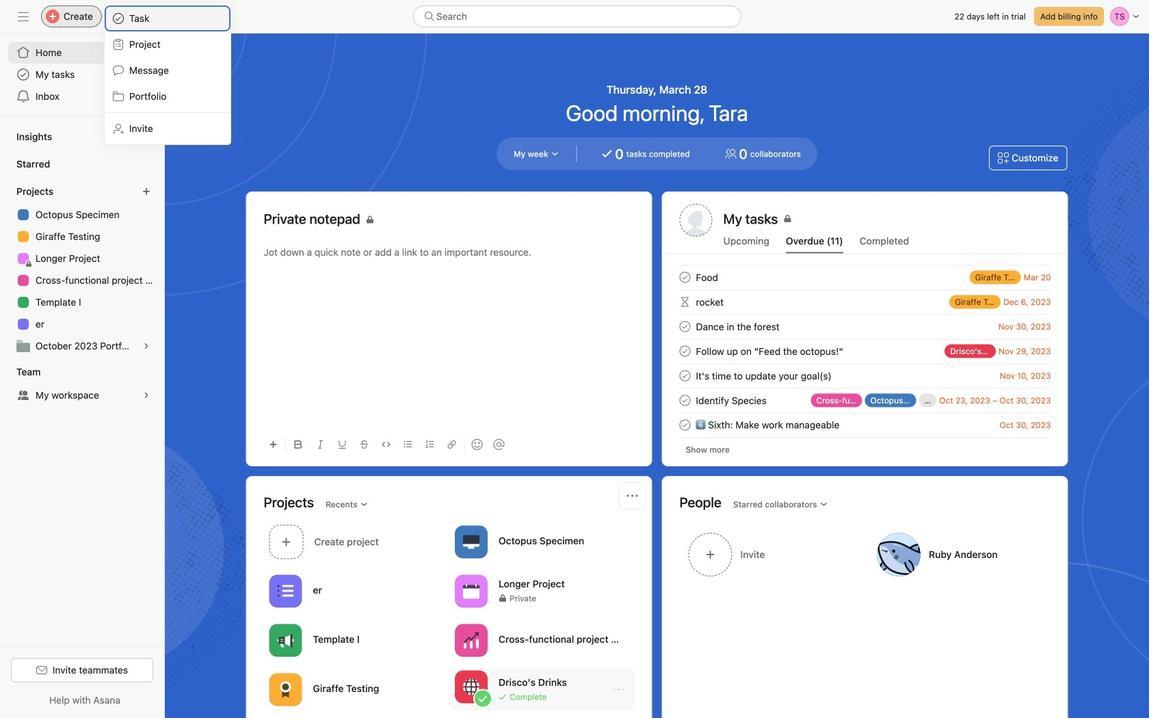 Task type: describe. For each thing, give the bounding box(es) containing it.
calendar image
[[463, 583, 480, 600]]

dependencies image
[[677, 294, 693, 310]]

at mention image
[[494, 439, 505, 450]]

global element
[[0, 34, 164, 116]]

2 mark complete checkbox from the top
[[677, 368, 693, 384]]

insert an object image
[[269, 441, 277, 449]]

3 mark complete checkbox from the top
[[677, 417, 693, 433]]

new project or portfolio image
[[142, 187, 151, 196]]

1 mark complete checkbox from the top
[[677, 269, 693, 286]]

2 mark complete image from the top
[[677, 318, 693, 335]]

2 mark complete checkbox from the top
[[677, 318, 693, 335]]

1 mark complete checkbox from the top
[[677, 343, 693, 360]]

hide sidebar image
[[18, 11, 29, 22]]

1 mark complete image from the top
[[677, 269, 693, 286]]

list image
[[277, 583, 294, 600]]

graph image
[[463, 632, 480, 649]]

globe image
[[463, 679, 480, 695]]



Task type: vqa. For each thing, say whether or not it's contained in the screenshot.
list item
yes



Task type: locate. For each thing, give the bounding box(es) containing it.
see details, my workspace image
[[142, 391, 151, 400]]

code image
[[382, 441, 390, 449]]

numbered list image
[[426, 441, 434, 449]]

Mark complete checkbox
[[677, 269, 693, 286], [677, 318, 693, 335], [677, 392, 693, 409]]

see details, october 2023 portfolio image
[[142, 342, 151, 350]]

list item
[[663, 265, 1068, 290], [663, 290, 1068, 314], [663, 314, 1068, 339], [663, 339, 1068, 364], [663, 364, 1068, 388], [663, 388, 1068, 413], [663, 413, 1068, 438], [264, 521, 449, 563], [449, 669, 635, 711]]

strikethrough image
[[360, 441, 368, 449]]

list box
[[413, 5, 742, 27]]

3 mark complete checkbox from the top
[[677, 392, 693, 409]]

5 mark complete image from the top
[[677, 417, 693, 433]]

computer image
[[463, 534, 480, 550]]

bold image
[[295, 441, 303, 449]]

1 vertical spatial mark complete checkbox
[[677, 368, 693, 384]]

4 mark complete image from the top
[[677, 392, 693, 409]]

mark complete image
[[677, 343, 693, 360]]

2 vertical spatial mark complete checkbox
[[677, 392, 693, 409]]

add profile photo image
[[680, 204, 713, 237]]

underline image
[[338, 441, 347, 449]]

italics image
[[316, 441, 325, 449]]

teams element
[[0, 360, 164, 409]]

mark complete image
[[677, 269, 693, 286], [677, 318, 693, 335], [677, 368, 693, 384], [677, 392, 693, 409], [677, 417, 693, 433]]

Mark complete checkbox
[[677, 343, 693, 360], [677, 368, 693, 384], [677, 417, 693, 433]]

bulleted list image
[[404, 441, 412, 449]]

menu item
[[105, 5, 231, 31]]

mark complete checkbox down mark complete icon
[[677, 392, 693, 409]]

toolbar
[[264, 429, 635, 460]]

mark complete checkbox up mark complete icon
[[677, 318, 693, 335]]

megaphone image
[[277, 632, 294, 649]]

0 vertical spatial mark complete checkbox
[[677, 343, 693, 360]]

0 vertical spatial mark complete checkbox
[[677, 269, 693, 286]]

mark complete checkbox up dependencies icon
[[677, 269, 693, 286]]

3 mark complete image from the top
[[677, 368, 693, 384]]

projects element
[[0, 179, 164, 360]]

1 vertical spatial mark complete checkbox
[[677, 318, 693, 335]]

ribbon image
[[277, 682, 294, 698]]

link image
[[448, 441, 456, 449]]

2 vertical spatial mark complete checkbox
[[677, 417, 693, 433]]



